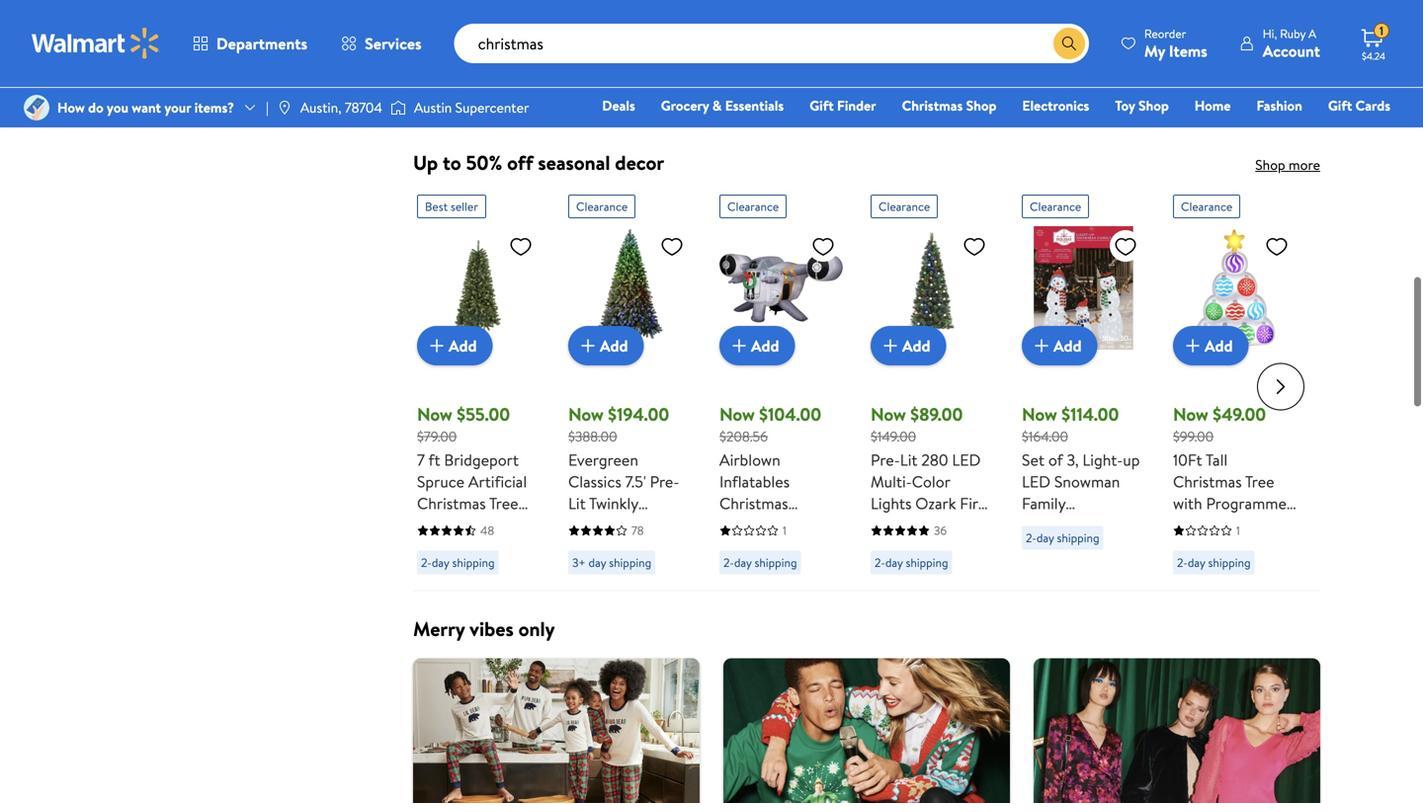 Task type: describe. For each thing, give the bounding box(es) containing it.
christmas shop
[[902, 96, 997, 115]]

2-day shipping for now $104.00
[[724, 555, 797, 572]]

decor
[[615, 149, 664, 177]]

10ft tall christmas tree with programmed lights holiday time christmas outdoor decor image
[[1173, 227, 1297, 350]]

add for $89.00
[[903, 335, 931, 357]]

2- for now $89.00
[[875, 555, 886, 572]]

brands
[[992, 103, 1037, 125]]

gift finder
[[810, 96, 876, 115]]

2-day shipping down family
[[1026, 530, 1100, 547]]

a
[[1309, 25, 1317, 42]]

evergreen
[[568, 449, 639, 471]]

fir
[[960, 493, 978, 515]]

christmas inside now $55.00 $79.00 7 ft bridgeport spruce artificial christmas tree with 300 warm white led, metal hinges & foldable base, by holiday time
[[417, 493, 486, 515]]

off
[[507, 149, 533, 177]]

add button for $104.00
[[720, 326, 795, 366]]

walmart+ link
[[1323, 123, 1400, 144]]

top
[[930, 103, 954, 125]]

7
[[417, 449, 425, 471]]

with inside now $55.00 $79.00 7 ft bridgeport spruce artificial christmas tree with 300 warm white led, metal hinges & foldable base, by holiday time
[[417, 515, 446, 536]]

rgb
[[568, 602, 600, 623]]

now inside the now $114.00 $164.00 set of 3, light-up led snowman family decoration, by holiday time
[[1022, 403, 1058, 427]]

6 add button from the left
[[1173, 326, 1249, 366]]

airblown inflatables christmas mandalorian razor crest image
[[720, 227, 843, 350]]

shipping for now $55.00
[[452, 555, 495, 572]]

6 add to cart image from the left
[[1181, 334, 1205, 358]]

hinges
[[417, 558, 465, 580]]

stocking stuffers
[[1158, 103, 1274, 125]]

essentials
[[725, 96, 784, 115]]

shipping down programmed
[[1209, 555, 1251, 572]]

holiday inside the now $114.00 $164.00 set of 3, light-up led snowman family decoration, by holiday time
[[1022, 536, 1074, 558]]

your
[[164, 98, 191, 117]]

electronics link
[[1014, 95, 1099, 116]]

austin,
[[300, 98, 342, 117]]

one
[[1239, 124, 1269, 143]]

tree, inside "now $194.00 $388.00 evergreen classics 7.5' pre- lit twinkly carolina spruce artificial christmas tree, app-controlled rgb led lights"
[[641, 558, 674, 580]]

artificial inside "now $194.00 $388.00 evergreen classics 7.5' pre- lit twinkly carolina spruce artificial christmas tree, app-controlled rgb led lights"
[[568, 536, 627, 558]]

next slide for product carousel list image
[[1257, 363, 1305, 411]]

up to 50% off seasonal decor
[[413, 149, 664, 177]]

of
[[1049, 449, 1063, 471]]

5 add to cart image from the left
[[1030, 334, 1054, 358]]

toy
[[1115, 96, 1136, 115]]

tree inside now $55.00 $79.00 7 ft bridgeport spruce artificial christmas tree with 300 warm white led, metal hinges & foldable base, by holiday time
[[489, 493, 519, 515]]

$49.00
[[1213, 403, 1267, 427]]

grocery & essentials link
[[652, 95, 793, 116]]

now for now $89.00
[[871, 403, 906, 427]]

led,
[[461, 536, 494, 558]]

now for now $194.00
[[568, 403, 604, 427]]

ft
[[429, 449, 440, 471]]

departments
[[216, 33, 308, 54]]

$99.00
[[1173, 427, 1214, 447]]

5 add from the left
[[1054, 335, 1082, 357]]

gift finder link
[[801, 95, 885, 116]]

christmas inside now $104.00 $208.56 airblown inflatables christmas mandalorian razor crest
[[720, 493, 788, 515]]

lights for $89.00
[[871, 493, 912, 515]]

gift cards link
[[1320, 95, 1400, 116]]

how
[[57, 98, 85, 117]]

austin
[[414, 98, 452, 117]]

shipping for now $89.00
[[906, 555, 949, 572]]

toy shop
[[1115, 96, 1169, 115]]

hi,
[[1263, 25, 1278, 42]]

multi-
[[871, 471, 912, 493]]

add to favorites list, set of 3, light-up led snowman family decoration, by holiday time image
[[1114, 234, 1138, 259]]

ruby
[[1280, 25, 1306, 42]]

gifts for gifts under $25
[[698, 103, 731, 125]]

registry
[[1163, 124, 1214, 143]]

$114.00
[[1062, 403, 1119, 427]]

& inside now $55.00 $79.00 7 ft bridgeport spruce artificial christmas tree with 300 warm white led, metal hinges & foldable base, by holiday time
[[468, 558, 479, 580]]

mandalorian
[[720, 515, 804, 536]]

list containing gifts under $5
[[401, 0, 1333, 126]]

shipping for now $104.00
[[755, 555, 797, 572]]

product group containing now $114.00
[[1022, 187, 1146, 583]]

services button
[[324, 20, 439, 67]]

10ft
[[1173, 449, 1203, 471]]

top kid's brands
[[930, 103, 1037, 125]]

add to favorites list, pre-lit 280 led multi-color lights ozark fir cashmere artificial christmas tree, 7.5 ft, by holiday time image
[[963, 234, 987, 259]]

best seller
[[425, 198, 478, 215]]

spruce inside "now $194.00 $388.00 evergreen classics 7.5' pre- lit twinkly carolina spruce artificial christmas tree, app-controlled rgb led lights"
[[629, 515, 676, 536]]

foldable
[[483, 558, 541, 580]]

6 add from the left
[[1205, 335, 1233, 357]]

ft,
[[892, 580, 908, 602]]

add button for $89.00
[[871, 326, 947, 366]]

add button for $55.00
[[417, 326, 493, 366]]

up
[[1123, 449, 1140, 471]]

items
[[1169, 40, 1208, 62]]

add to cart image for $89.00
[[879, 334, 903, 358]]

seller
[[451, 198, 478, 215]]

2- left "decor"
[[1177, 555, 1188, 572]]

color
[[912, 471, 951, 493]]

2- for now $55.00
[[421, 555, 432, 572]]

2 list from the top
[[401, 659, 1333, 804]]

shop for toy shop
[[1139, 96, 1169, 115]]

add for $104.00
[[751, 335, 780, 357]]

decor
[[1237, 558, 1279, 580]]

electronics
[[1023, 96, 1090, 115]]

clearance for $89.00
[[879, 198, 930, 215]]

now for now $104.00
[[720, 403, 755, 427]]

Search search field
[[454, 24, 1089, 63]]

0 vertical spatial &
[[713, 96, 722, 115]]

$25
[[778, 103, 803, 125]]

deals
[[602, 96, 635, 115]]

1 horizontal spatial 1
[[1237, 523, 1241, 539]]

ozark
[[916, 493, 956, 515]]

time inside now $49.00 $99.00 10ft tall christmas tree with programmed lights holiday time christmas outdoor decor
[[1173, 536, 1207, 558]]

razor
[[720, 536, 758, 558]]

product group containing now $104.00
[[720, 187, 843, 583]]

shop for christmas shop
[[966, 96, 997, 115]]

account
[[1263, 40, 1321, 62]]

grocery & essentials
[[661, 96, 784, 115]]

time inside the now $114.00 $164.00 set of 3, light-up led snowman family decoration, by holiday time
[[1077, 536, 1110, 558]]

seasonal
[[538, 149, 610, 177]]

my
[[1145, 40, 1166, 62]]

walmart+
[[1332, 124, 1391, 143]]

2- down family
[[1026, 530, 1037, 547]]

product group containing now $49.00
[[1173, 187, 1297, 583]]

tall
[[1206, 449, 1228, 471]]

pre- inside now $89.00 $149.00 pre-lit 280 led multi-color lights ozark fir cashmere artificial christmas tree, 7.5 ft, by holiday time
[[871, 449, 900, 471]]

36
[[934, 523, 947, 539]]

day for now $194.00
[[589, 555, 606, 572]]

clearance for $104.00
[[728, 198, 779, 215]]

$194.00
[[608, 403, 669, 427]]

decoration,
[[1022, 515, 1103, 536]]

day for now $89.00
[[886, 555, 903, 572]]

home
[[1195, 96, 1231, 115]]

add to cart image for $55.00
[[425, 334, 449, 358]]

gifts under $25
[[698, 103, 803, 125]]

airblown
[[720, 449, 781, 471]]

reorder my items
[[1145, 25, 1208, 62]]

pre-lit 280 led multi-color lights ozark fir cashmere artificial christmas tree, 7.5 ft, by holiday time image
[[871, 227, 995, 350]]

twinkly
[[589, 493, 638, 515]]

services
[[365, 33, 422, 54]]

vibes
[[470, 616, 514, 643]]

lit inside "now $194.00 $388.00 evergreen classics 7.5' pre- lit twinkly carolina spruce artificial christmas tree, app-controlled rgb led lights"
[[568, 493, 586, 515]]

7.5
[[871, 580, 889, 602]]

lit inside now $89.00 $149.00 pre-lit 280 led multi-color lights ozark fir cashmere artificial christmas tree, 7.5 ft, by holiday time
[[900, 449, 918, 471]]

gifts for gifts under $5
[[469, 103, 503, 125]]

hi, ruby a account
[[1263, 25, 1321, 62]]

5 add button from the left
[[1022, 326, 1098, 366]]

Walmart Site-Wide search field
[[454, 24, 1089, 63]]

$4.24
[[1362, 49, 1386, 63]]

classics
[[568, 471, 622, 493]]

add to cart image for $194.00
[[576, 334, 600, 358]]

christmas inside now $89.00 $149.00 pre-lit 280 led multi-color lights ozark fir cashmere artificial christmas tree, 7.5 ft, by holiday time
[[871, 558, 940, 580]]



Task type: vqa. For each thing, say whether or not it's contained in the screenshot.
"Led" to the left
yes



Task type: locate. For each thing, give the bounding box(es) containing it.
48
[[480, 523, 494, 539]]

how do you want your items?
[[57, 98, 234, 117]]

3 list item from the left
[[1022, 659, 1333, 804]]

0 horizontal spatial by
[[457, 580, 473, 602]]

gift for finder
[[810, 96, 834, 115]]

kid's
[[958, 103, 988, 125]]

clearance up airblown inflatables christmas mandalorian razor crest image at right
[[728, 198, 779, 215]]

6 product group from the left
[[1173, 187, 1297, 583]]

2 horizontal spatial 1
[[1380, 22, 1384, 39]]

day up base,
[[432, 555, 449, 572]]

now inside now $49.00 $99.00 10ft tall christmas tree with programmed lights holiday time christmas outdoor decor
[[1173, 403, 1209, 427]]

 image
[[390, 98, 406, 118], [277, 100, 292, 116]]

1 gift from the left
[[810, 96, 834, 115]]

day for now $104.00
[[734, 555, 752, 572]]

 image right "|"
[[277, 100, 292, 116]]

product group
[[417, 187, 541, 623], [568, 187, 692, 623], [720, 187, 843, 583], [871, 187, 995, 623], [1022, 187, 1146, 583], [1173, 187, 1297, 583]]

now up the airblown
[[720, 403, 755, 427]]

shipping for now $194.00
[[609, 555, 652, 572]]

led inside the now $114.00 $164.00 set of 3, light-up led snowman family decoration, by holiday time
[[1022, 471, 1051, 493]]

0 horizontal spatial with
[[417, 515, 446, 536]]

3 add from the left
[[751, 335, 780, 357]]

2-day shipping for now $89.00
[[875, 555, 949, 572]]

now inside now $104.00 $208.56 airblown inflatables christmas mandalorian razor crest
[[720, 403, 755, 427]]

led left 3,
[[1022, 471, 1051, 493]]

artificial
[[468, 471, 527, 493], [568, 536, 627, 558], [871, 536, 930, 558]]

product group containing now $55.00
[[417, 187, 541, 623]]

1 horizontal spatial shop
[[1139, 96, 1169, 115]]

by right ft,
[[912, 580, 928, 602]]

holiday
[[1218, 515, 1270, 536], [1022, 536, 1074, 558], [477, 580, 528, 602], [932, 580, 983, 602]]

led right rgb
[[604, 602, 633, 623]]

do
[[88, 98, 103, 117]]

2 horizontal spatial artificial
[[871, 536, 930, 558]]

0 horizontal spatial gifts
[[469, 103, 503, 125]]

shipping down mandalorian
[[755, 555, 797, 572]]

fashion
[[1257, 96, 1303, 115]]

 image right 78704
[[390, 98, 406, 118]]

0 horizontal spatial shop
[[966, 96, 997, 115]]

1 horizontal spatial pre-
[[871, 449, 900, 471]]

1 clearance from the left
[[576, 198, 628, 215]]

top kid's brands link
[[879, 0, 1088, 126]]

add
[[449, 335, 477, 357], [600, 335, 628, 357], [751, 335, 780, 357], [903, 335, 931, 357], [1054, 335, 1082, 357], [1205, 335, 1233, 357]]

tree, inside now $89.00 $149.00 pre-lit 280 led multi-color lights ozark fir cashmere artificial christmas tree, 7.5 ft, by holiday time
[[943, 558, 976, 580]]

3 product group from the left
[[720, 187, 843, 583]]

0 horizontal spatial lit
[[568, 493, 586, 515]]

product group containing now $194.00
[[568, 187, 692, 623]]

led right 280 in the bottom right of the page
[[952, 449, 981, 471]]

4 clearance from the left
[[1030, 198, 1082, 215]]

austin supercenter
[[414, 98, 529, 117]]

7 ft bridgeport spruce artificial christmas tree with 300 warm white led, metal hinges & foldable base, by holiday time image
[[417, 227, 541, 350]]

cashmere
[[871, 515, 940, 536]]

5 product group from the left
[[1022, 187, 1146, 583]]

2-day shipping down programmed
[[1177, 555, 1251, 572]]

now up 10ft
[[1173, 403, 1209, 427]]

1 vertical spatial spruce
[[629, 515, 676, 536]]

1 product group from the left
[[417, 187, 541, 623]]

0 horizontal spatial spruce
[[417, 471, 465, 493]]

4 add from the left
[[903, 335, 931, 357]]

1 vertical spatial list
[[401, 659, 1333, 804]]

gift inside gift cards registry
[[1329, 96, 1353, 115]]

clearance down seasonal
[[576, 198, 628, 215]]

now left $89.00
[[871, 403, 906, 427]]

0 horizontal spatial tree,
[[641, 558, 674, 580]]

under for $5
[[507, 103, 546, 125]]

lights for $49.00
[[1173, 515, 1214, 536]]

280
[[922, 449, 949, 471]]

add up $49.00
[[1205, 335, 1233, 357]]

now inside now $55.00 $79.00 7 ft bridgeport spruce artificial christmas tree with 300 warm white led, metal hinges & foldable base, by holiday time
[[417, 403, 453, 427]]

spruce down 7.5'
[[629, 515, 676, 536]]

day right 3+
[[589, 555, 606, 572]]

0 horizontal spatial 1
[[783, 523, 787, 539]]

1 horizontal spatial by
[[912, 580, 928, 602]]

4 add to cart image from the left
[[879, 334, 903, 358]]

2- up 7.5
[[875, 555, 886, 572]]

day up ft,
[[886, 555, 903, 572]]

now
[[417, 403, 453, 427], [568, 403, 604, 427], [720, 403, 755, 427], [871, 403, 906, 427], [1022, 403, 1058, 427], [1173, 403, 1209, 427]]

app-
[[568, 580, 602, 602]]

led inside "now $194.00 $388.00 evergreen classics 7.5' pre- lit twinkly carolina spruce artificial christmas tree, app-controlled rgb led lights"
[[604, 602, 633, 623]]

add to cart image
[[425, 334, 449, 358], [576, 334, 600, 358], [728, 334, 751, 358], [879, 334, 903, 358], [1030, 334, 1054, 358], [1181, 334, 1205, 358]]

0 vertical spatial spruce
[[417, 471, 465, 493]]

0 horizontal spatial tree
[[489, 493, 519, 515]]

1 under from the left
[[507, 103, 546, 125]]

1 down programmed
[[1237, 523, 1241, 539]]

add up "$114.00"
[[1054, 335, 1082, 357]]

5 clearance from the left
[[1181, 198, 1233, 215]]

time inside now $89.00 $149.00 pre-lit 280 led multi-color lights ozark fir cashmere artificial christmas tree, 7.5 ft, by holiday time
[[871, 602, 904, 623]]

add up $89.00
[[903, 335, 931, 357]]

$104.00
[[759, 403, 822, 427]]

add up $55.00
[[449, 335, 477, 357]]

gifts under $5 link
[[413, 0, 622, 126]]

2 gift from the left
[[1329, 96, 1353, 115]]

with inside now $49.00 $99.00 10ft tall christmas tree with programmed lights holiday time christmas outdoor decor
[[1173, 493, 1203, 515]]

day left "decor"
[[1188, 555, 1206, 572]]

2- up base,
[[421, 555, 432, 572]]

1 horizontal spatial tree,
[[943, 558, 976, 580]]

0 horizontal spatial gift
[[810, 96, 834, 115]]

to
[[443, 149, 461, 177]]

add button up "$114.00"
[[1022, 326, 1098, 366]]

1 vertical spatial lit
[[568, 493, 586, 515]]

under for $25
[[735, 103, 775, 125]]

day down family
[[1037, 530, 1054, 547]]

0 horizontal spatial artificial
[[468, 471, 527, 493]]

clearance up pre-lit 280 led multi-color lights ozark fir cashmere artificial christmas tree, 7.5 ft, by holiday time 'image'
[[879, 198, 930, 215]]

stocking stuffers link
[[1112, 0, 1321, 126]]

one debit
[[1239, 124, 1306, 143]]

with left 300
[[417, 515, 446, 536]]

1 horizontal spatial gift
[[1329, 96, 1353, 115]]

1 now from the left
[[417, 403, 453, 427]]

$164.00
[[1022, 427, 1069, 447]]

1 horizontal spatial spruce
[[629, 515, 676, 536]]

artificial up the warm
[[468, 471, 527, 493]]

1 horizontal spatial under
[[735, 103, 775, 125]]

1 horizontal spatial led
[[952, 449, 981, 471]]

1 list from the top
[[401, 0, 1333, 126]]

led inside now $89.00 $149.00 pre-lit 280 led multi-color lights ozark fir cashmere artificial christmas tree, 7.5 ft, by holiday time
[[952, 449, 981, 471]]

add up $194.00
[[600, 335, 628, 357]]

2-day shipping down mandalorian
[[724, 555, 797, 572]]

programmed
[[1206, 493, 1296, 515]]

6 now from the left
[[1173, 403, 1209, 427]]

artificial left 78
[[568, 536, 627, 558]]

spruce inside now $55.00 $79.00 7 ft bridgeport spruce artificial christmas tree with 300 warm white led, metal hinges & foldable base, by holiday time
[[417, 471, 465, 493]]

& right hinges
[[468, 558, 479, 580]]

add for $194.00
[[600, 335, 628, 357]]

1 right razor
[[783, 523, 787, 539]]

2 under from the left
[[735, 103, 775, 125]]

pre- down $149.00
[[871, 449, 900, 471]]

3,
[[1067, 449, 1079, 471]]

0 vertical spatial lit
[[900, 449, 918, 471]]

add to cart image up $388.00
[[576, 334, 600, 358]]

300
[[450, 515, 478, 536]]

2- for now $104.00
[[724, 555, 734, 572]]

gifts under $5
[[469, 103, 566, 125]]

list item
[[401, 659, 712, 804], [712, 659, 1022, 804], [1022, 659, 1333, 804]]

by down snowman
[[1107, 515, 1123, 536]]

0 horizontal spatial led
[[604, 602, 633, 623]]

add button up $55.00
[[417, 326, 493, 366]]

clearance up set of 3, light-up led snowman family decoration, by holiday time image
[[1030, 198, 1082, 215]]

tree right tall
[[1246, 471, 1275, 493]]

gifts inside gifts under $5 link
[[469, 103, 503, 125]]

1 add to cart image from the left
[[425, 334, 449, 358]]

lit left twinkly
[[568, 493, 586, 515]]

4 now from the left
[[871, 403, 906, 427]]

& right the grocery
[[713, 96, 722, 115]]

christmas inside "now $194.00 $388.00 evergreen classics 7.5' pre- lit twinkly carolina spruce artificial christmas tree, app-controlled rgb led lights"
[[568, 558, 637, 580]]

search icon image
[[1062, 36, 1077, 51]]

1 up $4.24
[[1380, 22, 1384, 39]]

now up evergreen
[[568, 403, 604, 427]]

you
[[107, 98, 128, 117]]

walmart image
[[32, 28, 160, 59]]

lit left 280 in the bottom right of the page
[[900, 449, 918, 471]]

2-day shipping up ft,
[[875, 555, 949, 572]]

now up ft
[[417, 403, 453, 427]]

1 horizontal spatial lit
[[900, 449, 918, 471]]

list
[[401, 0, 1333, 126], [401, 659, 1333, 804]]

departments button
[[176, 20, 324, 67]]

0 horizontal spatial pre-
[[650, 471, 680, 493]]

add to cart image for $104.00
[[728, 334, 751, 358]]

add to cart image up $99.00
[[1181, 334, 1205, 358]]

lights left ozark
[[871, 493, 912, 515]]

want
[[132, 98, 161, 117]]

now inside "now $194.00 $388.00 evergreen classics 7.5' pre- lit twinkly carolina spruce artificial christmas tree, app-controlled rgb led lights"
[[568, 403, 604, 427]]

now $194.00 $388.00 evergreen classics 7.5' pre- lit twinkly carolina spruce artificial christmas tree, app-controlled rgb led lights
[[568, 403, 680, 623]]

tree, down the 36
[[943, 558, 976, 580]]

holiday right ft,
[[932, 580, 983, 602]]

2 horizontal spatial lights
[[1173, 515, 1214, 536]]

shipping down 48
[[452, 555, 495, 572]]

78704
[[345, 98, 383, 117]]

1 horizontal spatial &
[[713, 96, 722, 115]]

by inside now $55.00 $79.00 7 ft bridgeport spruce artificial christmas tree with 300 warm white led, metal hinges & foldable base, by holiday time
[[457, 580, 473, 602]]

2 add to cart image from the left
[[576, 334, 600, 358]]

under left $25 on the right top of page
[[735, 103, 775, 125]]

lights inside now $89.00 $149.00 pre-lit 280 led multi-color lights ozark fir cashmere artificial christmas tree, 7.5 ft, by holiday time
[[871, 493, 912, 515]]

shop
[[966, 96, 997, 115], [1139, 96, 1169, 115], [1256, 155, 1286, 175]]

2 product group from the left
[[568, 187, 692, 623]]

$55.00
[[457, 403, 510, 427]]

add button up $194.00
[[568, 326, 644, 366]]

2-day shipping up base,
[[421, 555, 495, 572]]

artificial up ft,
[[871, 536, 930, 558]]

clearance down registry
[[1181, 198, 1233, 215]]

add button for $194.00
[[568, 326, 644, 366]]

2 add button from the left
[[568, 326, 644, 366]]

pre- right 7.5'
[[650, 471, 680, 493]]

5 now from the left
[[1022, 403, 1058, 427]]

 image for austin, 78704
[[277, 100, 292, 116]]

day for now $55.00
[[432, 555, 449, 572]]

one debit link
[[1231, 123, 1315, 144]]

0 vertical spatial list
[[401, 0, 1333, 126]]

$89.00
[[911, 403, 963, 427]]

only
[[519, 616, 555, 643]]

78
[[632, 523, 644, 539]]

add button up $104.00
[[720, 326, 795, 366]]

under
[[507, 103, 546, 125], [735, 103, 775, 125]]

gift for cards
[[1329, 96, 1353, 115]]

time left "decor"
[[1173, 536, 1207, 558]]

add button up $49.00
[[1173, 326, 1249, 366]]

pre- inside "now $194.00 $388.00 evergreen classics 7.5' pre- lit twinkly carolina spruce artificial christmas tree, app-controlled rgb led lights"
[[650, 471, 680, 493]]

0 horizontal spatial  image
[[277, 100, 292, 116]]

add to cart image up '$79.00'
[[425, 334, 449, 358]]

gifts under $25 link
[[646, 0, 855, 126]]

inflatables
[[720, 471, 790, 493]]

lights inside now $49.00 $99.00 10ft tall christmas tree with programmed lights holiday time christmas outdoor decor
[[1173, 515, 1214, 536]]

shop more
[[1256, 155, 1321, 175]]

3 clearance from the left
[[879, 198, 930, 215]]

1 horizontal spatial artificial
[[568, 536, 627, 558]]

finder
[[837, 96, 876, 115]]

add button
[[417, 326, 493, 366], [568, 326, 644, 366], [720, 326, 795, 366], [871, 326, 947, 366], [1022, 326, 1098, 366], [1173, 326, 1249, 366]]

now for now $55.00
[[417, 403, 453, 427]]

deals link
[[593, 95, 644, 116]]

1 horizontal spatial gifts
[[698, 103, 731, 125]]

grocery
[[661, 96, 709, 115]]

holiday down family
[[1022, 536, 1074, 558]]

3 add to cart image from the left
[[728, 334, 751, 358]]

gift cards registry
[[1163, 96, 1391, 143]]

by
[[1107, 515, 1123, 536], [457, 580, 473, 602], [912, 580, 928, 602]]

2 clearance from the left
[[728, 198, 779, 215]]

product group containing now $89.00
[[871, 187, 995, 623]]

fashion link
[[1248, 95, 1312, 116]]

lights inside "now $194.00 $388.00 evergreen classics 7.5' pre- lit twinkly carolina spruce artificial christmas tree, app-controlled rgb led lights"
[[636, 602, 677, 623]]

time down snowman
[[1077, 536, 1110, 558]]

holiday inside now $49.00 $99.00 10ft tall christmas tree with programmed lights holiday time christmas outdoor decor
[[1218, 515, 1270, 536]]

with down 10ft
[[1173, 493, 1203, 515]]

2 gifts from the left
[[698, 103, 731, 125]]

by inside now $89.00 $149.00 pre-lit 280 led multi-color lights ozark fir cashmere artificial christmas tree, 7.5 ft, by holiday time
[[912, 580, 928, 602]]

gift left cards
[[1329, 96, 1353, 115]]

gift right $25 on the right top of page
[[810, 96, 834, 115]]

$208.56
[[720, 427, 768, 447]]

by inside the now $114.00 $164.00 set of 3, light-up led snowman family decoration, by holiday time
[[1107, 515, 1123, 536]]

2-day shipping for now $55.00
[[421, 555, 495, 572]]

day
[[1037, 530, 1054, 547], [432, 555, 449, 572], [589, 555, 606, 572], [734, 555, 752, 572], [886, 555, 903, 572], [1188, 555, 1206, 572]]

3+ day shipping
[[572, 555, 652, 572]]

now $55.00 $79.00 7 ft bridgeport spruce artificial christmas tree with 300 warm white led, metal hinges & foldable base, by holiday time
[[417, 403, 541, 623]]

set of 3, light-up led snowman family decoration, by holiday time image
[[1022, 227, 1146, 350]]

1 horizontal spatial tree
[[1246, 471, 1275, 493]]

debit
[[1272, 124, 1306, 143]]

by right base,
[[457, 580, 473, 602]]

now $49.00 $99.00 10ft tall christmas tree with programmed lights holiday time christmas outdoor decor
[[1173, 403, 1296, 580]]

2 horizontal spatial by
[[1107, 515, 1123, 536]]

clearance for $194.00
[[576, 198, 628, 215]]

4 product group from the left
[[871, 187, 995, 623]]

1 horizontal spatial lights
[[871, 493, 912, 515]]

2- down mandalorian
[[724, 555, 734, 572]]

1 gifts from the left
[[469, 103, 503, 125]]

2 tree, from the left
[[943, 558, 976, 580]]

outdoor
[[1173, 558, 1233, 580]]

lights down 3+ day shipping
[[636, 602, 677, 623]]

now $114.00 $164.00 set of 3, light-up led snowman family decoration, by holiday time
[[1022, 403, 1140, 558]]

clearance
[[576, 198, 628, 215], [728, 198, 779, 215], [879, 198, 930, 215], [1030, 198, 1082, 215], [1181, 198, 1233, 215]]

4 add button from the left
[[871, 326, 947, 366]]

1 add button from the left
[[417, 326, 493, 366]]

2 list item from the left
[[712, 659, 1022, 804]]

lit
[[900, 449, 918, 471], [568, 493, 586, 515]]

1 add from the left
[[449, 335, 477, 357]]

3+
[[572, 555, 586, 572]]

1 list item from the left
[[401, 659, 712, 804]]

time inside now $55.00 $79.00 7 ft bridgeport spruce artificial christmas tree with 300 warm white led, metal hinges & foldable base, by holiday time
[[417, 602, 450, 623]]

supercenter
[[455, 98, 529, 117]]

metal
[[497, 536, 536, 558]]

artificial inside now $55.00 $79.00 7 ft bridgeport spruce artificial christmas tree with 300 warm white led, metal hinges & foldable base, by holiday time
[[468, 471, 527, 493]]

now inside now $89.00 $149.00 pre-lit 280 led multi-color lights ozark fir cashmere artificial christmas tree, 7.5 ft, by holiday time
[[871, 403, 906, 427]]

cards
[[1356, 96, 1391, 115]]

add for $55.00
[[449, 335, 477, 357]]

stuffers
[[1221, 103, 1274, 125]]

shipping down family
[[1057, 530, 1100, 547]]

 image for austin supercenter
[[390, 98, 406, 118]]

add to favorites list, airblown inflatables christmas mandalorian razor crest image
[[812, 234, 835, 259]]

shop more link
[[1256, 155, 1321, 175]]

1 vertical spatial &
[[468, 558, 479, 580]]

&
[[713, 96, 722, 115], [468, 558, 479, 580]]

add button up $89.00
[[871, 326, 947, 366]]

add to favorites list, 10ft tall christmas tree with programmed lights holiday time christmas outdoor decor image
[[1265, 234, 1289, 259]]

2 horizontal spatial shop
[[1256, 155, 1286, 175]]

now $89.00 $149.00 pre-lit 280 led multi-color lights ozark fir cashmere artificial christmas tree, 7.5 ft, by holiday time
[[871, 403, 983, 623]]

0 horizontal spatial lights
[[636, 602, 677, 623]]

2 add from the left
[[600, 335, 628, 357]]

add to cart image up "$164.00"
[[1030, 334, 1054, 358]]

$5
[[550, 103, 566, 125]]

tree up 48
[[489, 493, 519, 515]]

evergreen classics 7.5' pre-lit twinkly carolina spruce artificial christmas tree, app-controlled rgb led lights image
[[568, 227, 692, 350]]

2-
[[1026, 530, 1037, 547], [421, 555, 432, 572], [724, 555, 734, 572], [875, 555, 886, 572], [1177, 555, 1188, 572]]

lights up outdoor
[[1173, 515, 1214, 536]]

under left the $5
[[507, 103, 546, 125]]

time down hinges
[[417, 602, 450, 623]]

tree inside now $49.00 $99.00 10ft tall christmas tree with programmed lights holiday time christmas outdoor decor
[[1246, 471, 1275, 493]]

add to cart image up $149.00
[[879, 334, 903, 358]]

tree,
[[641, 558, 674, 580], [943, 558, 976, 580]]

add to favorites list, evergreen classics 7.5' pre-lit twinkly carolina spruce artificial christmas tree, app-controlled rgb led lights image
[[660, 234, 684, 259]]

1 horizontal spatial  image
[[390, 98, 406, 118]]

holiday inside now $55.00 $79.00 7 ft bridgeport spruce artificial christmas tree with 300 warm white led, metal hinges & foldable base, by holiday time
[[477, 580, 528, 602]]

1 horizontal spatial with
[[1173, 493, 1203, 515]]

holiday up vibes
[[477, 580, 528, 602]]

0 horizontal spatial under
[[507, 103, 546, 125]]

shipping down the 36
[[906, 555, 949, 572]]

time down "cashmere"
[[871, 602, 904, 623]]

christmas shop link
[[893, 95, 1006, 116]]

2 horizontal spatial led
[[1022, 471, 1051, 493]]

shipping up controlled at left bottom
[[609, 555, 652, 572]]

day left crest
[[734, 555, 752, 572]]

add up $104.00
[[751, 335, 780, 357]]

3 now from the left
[[720, 403, 755, 427]]

1 tree, from the left
[[641, 558, 674, 580]]

merry
[[413, 616, 465, 643]]

 image
[[24, 95, 49, 121]]

0 horizontal spatial &
[[468, 558, 479, 580]]

now up set
[[1022, 403, 1058, 427]]

2 now from the left
[[568, 403, 604, 427]]

artificial inside now $89.00 $149.00 pre-lit 280 led multi-color lights ozark fir cashmere artificial christmas tree, 7.5 ft, by holiday time
[[871, 536, 930, 558]]

holiday inside now $89.00 $149.00 pre-lit 280 led multi-color lights ozark fir cashmere artificial christmas tree, 7.5 ft, by holiday time
[[932, 580, 983, 602]]

add to cart image up the $208.56
[[728, 334, 751, 358]]

reorder
[[1145, 25, 1187, 42]]

spruce down '$79.00'
[[417, 471, 465, 493]]

holiday up "decor"
[[1218, 515, 1270, 536]]

3 add button from the left
[[720, 326, 795, 366]]

2-day shipping
[[1026, 530, 1100, 547], [421, 555, 495, 572], [724, 555, 797, 572], [875, 555, 949, 572], [1177, 555, 1251, 572]]

tree, down 78
[[641, 558, 674, 580]]

add to favorites list, 7 ft bridgeport spruce artificial christmas tree with 300 warm white led, metal hinges & foldable base, by holiday time image
[[509, 234, 533, 259]]



